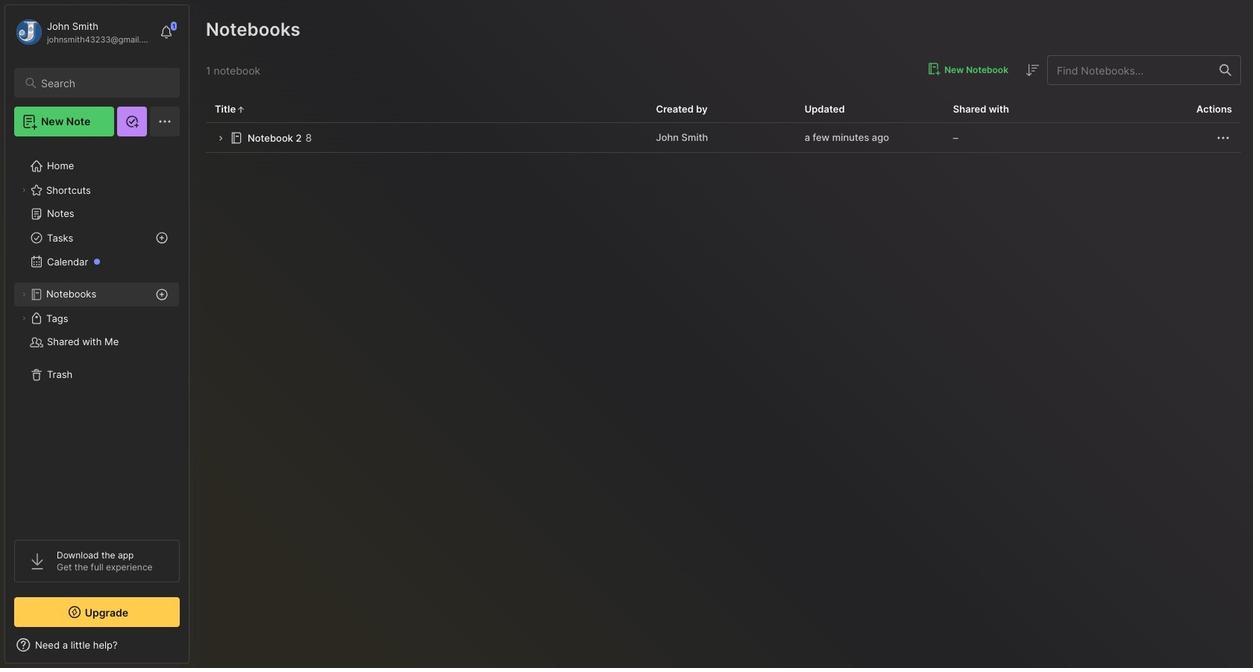 Task type: vqa. For each thing, say whether or not it's contained in the screenshot.
Account field
yes



Task type: describe. For each thing, give the bounding box(es) containing it.
Search text field
[[41, 76, 166, 90]]

Sort field
[[1024, 61, 1042, 79]]

sort options image
[[1024, 61, 1042, 79]]

expand notebooks image
[[19, 290, 28, 299]]



Task type: locate. For each thing, give the bounding box(es) containing it.
tree inside main 'element'
[[5, 145, 189, 527]]

none search field inside main 'element'
[[41, 74, 166, 92]]

click to collapse image
[[188, 641, 200, 659]]

arrow image
[[215, 133, 226, 144]]

More actions field
[[1215, 129, 1233, 147]]

WHAT'S NEW field
[[5, 633, 189, 657]]

more actions image
[[1215, 129, 1233, 147]]

main element
[[0, 0, 194, 668]]

Find Notebooks… text field
[[1048, 58, 1211, 82]]

row
[[206, 123, 1242, 153]]

Account field
[[14, 17, 152, 47]]

tree
[[5, 145, 189, 527]]

expand tags image
[[19, 314, 28, 323]]

None search field
[[41, 74, 166, 92]]



